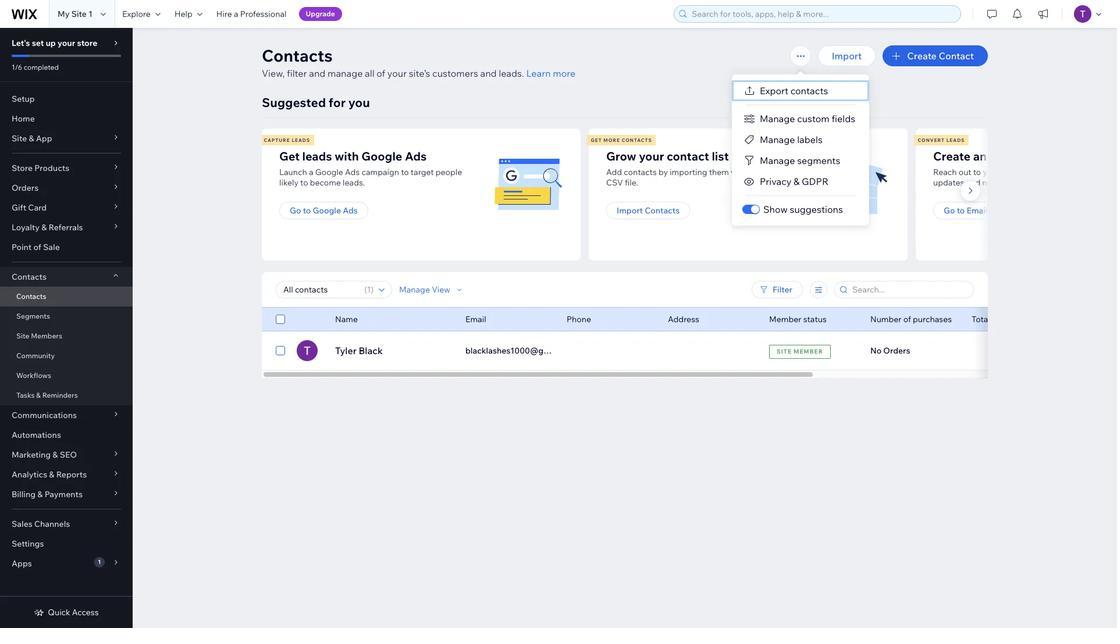 Task type: describe. For each thing, give the bounding box(es) containing it.
number
[[870, 314, 902, 325]]

manage segments button
[[732, 150, 869, 171]]

tasks & reminders
[[16, 391, 78, 400]]

my
[[58, 9, 70, 19]]

settings
[[12, 539, 44, 549]]

email
[[989, 149, 1019, 163]]

settings link
[[0, 534, 133, 554]]

newsletters,
[[1066, 167, 1112, 177]]

create contact
[[907, 50, 974, 62]]

csv
[[606, 177, 623, 188]]

amount
[[992, 314, 1021, 325]]

create for contact
[[907, 50, 937, 62]]

leads for get
[[292, 137, 310, 143]]

learn more button
[[526, 66, 576, 80]]

0 vertical spatial member
[[769, 314, 801, 325]]

community link
[[0, 346, 133, 366]]

phone
[[567, 314, 591, 325]]

to left target on the top left of the page
[[401, 167, 409, 177]]

to down updates in the top of the page
[[957, 205, 965, 216]]

Search... field
[[849, 282, 970, 298]]

member status
[[769, 314, 827, 325]]

upgrade button
[[299, 7, 342, 21]]

0 vertical spatial google
[[361, 149, 402, 163]]

manage view button
[[399, 284, 464, 295]]

contact
[[939, 50, 974, 62]]

sales channels
[[12, 519, 70, 529]]

1 vertical spatial ads
[[345, 167, 360, 177]]

customers
[[432, 67, 478, 79]]

go to google ads button
[[279, 202, 368, 219]]

address
[[668, 314, 699, 325]]

filter
[[773, 284, 792, 295]]

via
[[731, 167, 742, 177]]

leads for create
[[946, 137, 965, 143]]

fields
[[832, 113, 855, 125]]

channels
[[34, 519, 70, 529]]

billing & payments button
[[0, 485, 133, 504]]

no
[[870, 346, 882, 356]]

reach
[[933, 167, 957, 177]]

blacklashes1000@gmail.com
[[465, 346, 578, 356]]

loyalty & referrals
[[12, 222, 83, 233]]

help
[[174, 9, 192, 19]]

ads inside button
[[343, 205, 358, 216]]

grow
[[606, 149, 636, 163]]

campaign inside create an email campaign reach out to your subscribers with newsletters, updates and more.
[[1022, 149, 1077, 163]]

1 inside sidebar element
[[98, 559, 101, 566]]

card
[[28, 202, 47, 213]]

likely
[[279, 177, 298, 188]]

total
[[972, 314, 990, 325]]

tyler
[[335, 345, 357, 357]]

orders button
[[0, 178, 133, 198]]

1 vertical spatial 1
[[367, 284, 371, 295]]

quick access button
[[34, 607, 99, 618]]

with inside get leads with google ads launch a google ads campaign to target people likely to become leads.
[[335, 149, 359, 163]]

go for get
[[290, 205, 301, 216]]

create an email campaign reach out to your subscribers with newsletters, updates and more.
[[933, 149, 1112, 188]]

analytics
[[12, 469, 47, 480]]

marketing & seo
[[12, 450, 77, 460]]

view,
[[262, 67, 285, 79]]

professional
[[240, 9, 287, 19]]

& for site
[[29, 133, 34, 144]]

sales
[[12, 519, 32, 529]]

& for privacy
[[794, 176, 800, 187]]

more.
[[982, 177, 1004, 188]]

members
[[31, 332, 62, 340]]

gift
[[12, 202, 26, 213]]

segments link
[[0, 307, 133, 326]]

suggestions
[[790, 204, 843, 215]]

status
[[803, 314, 827, 325]]

of for number of purchases
[[903, 314, 911, 325]]

& for billing
[[37, 489, 43, 500]]

0 horizontal spatial and
[[309, 67, 325, 79]]

tasks & reminders link
[[0, 386, 133, 405]]

contacts inside button
[[645, 205, 680, 216]]

privacy
[[760, 176, 791, 187]]

store products button
[[0, 158, 133, 178]]

setup
[[12, 94, 35, 104]]

sale
[[43, 242, 60, 252]]

launch
[[279, 167, 307, 177]]

manage labels
[[760, 134, 823, 145]]

contacts inside grow your contact list add contacts by importing them via gmail or a csv file.
[[624, 167, 657, 177]]

import for import
[[832, 50, 862, 62]]

more
[[553, 67, 576, 79]]

custom
[[797, 113, 829, 125]]

orders inside dropdown button
[[12, 183, 39, 193]]

updates
[[933, 177, 964, 188]]

analytics & reports
[[12, 469, 87, 480]]

to right likely
[[300, 177, 308, 188]]

contacts inside 'link'
[[16, 292, 46, 301]]

0 vertical spatial 1
[[88, 9, 92, 19]]

referrals
[[49, 222, 83, 233]]

& for analytics
[[49, 469, 54, 480]]

gdpr
[[802, 176, 828, 187]]

google inside button
[[313, 205, 341, 216]]

contacts inside dropdown button
[[12, 272, 47, 282]]

all
[[365, 67, 374, 79]]

grow your contact list add contacts by importing them via gmail or a csv file.
[[606, 149, 782, 188]]

show suggestions
[[763, 204, 843, 215]]

people
[[436, 167, 462, 177]]

1 vertical spatial view
[[907, 345, 929, 357]]

spent
[[1023, 314, 1045, 325]]

manage for manage labels
[[760, 134, 795, 145]]

1 vertical spatial member
[[794, 348, 823, 355]]

marketing inside button
[[989, 205, 1029, 216]]

sidebar element
[[0, 28, 133, 628]]

more
[[604, 137, 620, 143]]

campaign inside get leads with google ads launch a google ads campaign to target people likely to become leads.
[[362, 167, 399, 177]]

contacts inside export contacts button
[[790, 85, 828, 97]]

filter button
[[752, 281, 803, 298]]

import contacts
[[617, 205, 680, 216]]

setup link
[[0, 89, 133, 109]]

your inside grow your contact list add contacts by importing them via gmail or a csv file.
[[639, 149, 664, 163]]

show
[[763, 204, 788, 215]]

your inside create an email campaign reach out to your subscribers with newsletters, updates and more.
[[983, 167, 1000, 177]]

manage segments
[[760, 155, 840, 166]]

segments
[[16, 312, 50, 321]]

you
[[348, 95, 370, 110]]

automations
[[12, 430, 61, 440]]

purchases
[[913, 314, 952, 325]]

tasks
[[16, 391, 35, 400]]



Task type: vqa. For each thing, say whether or not it's contained in the screenshot.
& in DROPDOWN BUTTON
yes



Task type: locate. For each thing, give the bounding box(es) containing it.
manage for manage custom fields
[[760, 113, 795, 125]]

target
[[411, 167, 434, 177]]

a
[[234, 9, 238, 19], [309, 167, 313, 177], [777, 167, 782, 177]]

orders down store at the left top of page
[[12, 183, 39, 193]]

2 go from the left
[[944, 205, 955, 216]]

create inside create an email campaign reach out to your subscribers with newsletters, updates and more.
[[933, 149, 971, 163]]

1 horizontal spatial and
[[480, 67, 497, 79]]

1 horizontal spatial email
[[967, 205, 988, 216]]

access
[[72, 607, 99, 618]]

go down updates in the top of the page
[[944, 205, 955, 216]]

gift card
[[12, 202, 47, 213]]

0 horizontal spatial view
[[432, 284, 450, 295]]

labels
[[797, 134, 823, 145]]

1 horizontal spatial marketing
[[989, 205, 1029, 216]]

create inside create contact button
[[907, 50, 937, 62]]

import inside "button"
[[832, 50, 862, 62]]

1 horizontal spatial import
[[832, 50, 862, 62]]

your inside sidebar element
[[58, 38, 75, 48]]

manage for manage view
[[399, 284, 430, 295]]

and left more.
[[966, 177, 980, 188]]

manage up or in the top of the page
[[760, 155, 795, 166]]

store
[[77, 38, 97, 48]]

store
[[12, 163, 33, 173]]

email down more.
[[967, 205, 988, 216]]

site
[[71, 9, 87, 19], [12, 133, 27, 144], [16, 332, 29, 340], [777, 348, 792, 355]]

gift card button
[[0, 198, 133, 218]]

list
[[260, 129, 1117, 261]]

set
[[32, 38, 44, 48]]

marketing down more.
[[989, 205, 1029, 216]]

1 vertical spatial marketing
[[12, 450, 51, 460]]

loyalty
[[12, 222, 40, 233]]

contacts view, filter and manage all of your site's customers and leads. learn more
[[262, 45, 576, 79]]

contacts down by on the right
[[645, 205, 680, 216]]

0 horizontal spatial orders
[[12, 183, 39, 193]]

manage for manage segments
[[760, 155, 795, 166]]

1 horizontal spatial view
[[907, 345, 929, 357]]

export contacts
[[760, 85, 828, 97]]

out
[[959, 167, 971, 177]]

1 horizontal spatial orders
[[883, 346, 910, 356]]

1 vertical spatial create
[[933, 149, 971, 163]]

campaign left target on the top left of the page
[[362, 167, 399, 177]]

& right billing on the left of the page
[[37, 489, 43, 500]]

of inside contacts view, filter and manage all of your site's customers and leads. learn more
[[377, 67, 385, 79]]

view link
[[893, 340, 942, 361]]

1 horizontal spatial leads.
[[499, 67, 524, 79]]

1/6
[[12, 63, 22, 72]]

1 horizontal spatial go
[[944, 205, 955, 216]]

hire a professional
[[216, 9, 287, 19]]

create up reach
[[933, 149, 971, 163]]

site right my
[[71, 9, 87, 19]]

contacts left by on the right
[[624, 167, 657, 177]]

to
[[401, 167, 409, 177], [973, 167, 981, 177], [300, 177, 308, 188], [303, 205, 311, 216], [957, 205, 965, 216]]

1 vertical spatial orders
[[883, 346, 910, 356]]

marketing up the analytics
[[12, 450, 51, 460]]

get
[[279, 149, 300, 163]]

contacts inside contacts view, filter and manage all of your site's customers and leads. learn more
[[262, 45, 333, 66]]

0 horizontal spatial email
[[465, 314, 486, 325]]

a right or in the top of the page
[[777, 167, 782, 177]]

site for site members
[[16, 332, 29, 340]]

suggested for you
[[262, 95, 370, 110]]

with right subscribers
[[1048, 167, 1064, 177]]

2 horizontal spatial of
[[903, 314, 911, 325]]

0 horizontal spatial 1
[[88, 9, 92, 19]]

create for an
[[933, 149, 971, 163]]

to inside create an email campaign reach out to your subscribers with newsletters, updates and more.
[[973, 167, 981, 177]]

0 vertical spatial campaign
[[1022, 149, 1077, 163]]

ads
[[405, 149, 427, 163], [345, 167, 360, 177], [343, 205, 358, 216]]

filter
[[287, 67, 307, 79]]

& right tasks
[[36, 391, 41, 400]]

a inside get leads with google ads launch a google ads campaign to target people likely to become leads.
[[309, 167, 313, 177]]

0 vertical spatial ads
[[405, 149, 427, 163]]

of right "number"
[[903, 314, 911, 325]]

1 horizontal spatial campaign
[[1022, 149, 1077, 163]]

import for import contacts
[[617, 205, 643, 216]]

& inside popup button
[[41, 222, 47, 233]]

1 vertical spatial of
[[33, 242, 41, 252]]

0 horizontal spatial marketing
[[12, 450, 51, 460]]

member down status
[[794, 348, 823, 355]]

community
[[16, 351, 55, 360]]

tyler black image
[[297, 340, 318, 361]]

tyler black
[[335, 345, 383, 357]]

0 horizontal spatial leads
[[292, 137, 310, 143]]

& inside button
[[794, 176, 800, 187]]

app
[[36, 133, 52, 144]]

0 vertical spatial create
[[907, 50, 937, 62]]

2 leads from the left
[[946, 137, 965, 143]]

0 vertical spatial orders
[[12, 183, 39, 193]]

menu containing export contacts
[[732, 80, 869, 220]]

member left status
[[769, 314, 801, 325]]

let's
[[12, 38, 30, 48]]

loyalty & referrals button
[[0, 218, 133, 237]]

ads right become
[[345, 167, 360, 177]]

export
[[760, 85, 788, 97]]

None checkbox
[[276, 344, 285, 358]]

import inside button
[[617, 205, 643, 216]]

1 vertical spatial campaign
[[362, 167, 399, 177]]

quick access
[[48, 607, 99, 618]]

your up by on the right
[[639, 149, 664, 163]]

2 vertical spatial 1
[[98, 559, 101, 566]]

1 horizontal spatial of
[[377, 67, 385, 79]]

0 horizontal spatial go
[[290, 205, 301, 216]]

manage
[[328, 67, 363, 79]]

& for loyalty
[[41, 222, 47, 233]]

go to google ads
[[290, 205, 358, 216]]

and right customers
[[480, 67, 497, 79]]

and inside create an email campaign reach out to your subscribers with newsletters, updates and more.
[[966, 177, 980, 188]]

contacts down point of sale
[[12, 272, 47, 282]]

reminders
[[42, 391, 78, 400]]

1 horizontal spatial with
[[1048, 167, 1064, 177]]

0 horizontal spatial with
[[335, 149, 359, 163]]

with inside create an email campaign reach out to your subscribers with newsletters, updates and more.
[[1048, 167, 1064, 177]]

0 vertical spatial view
[[432, 284, 450, 295]]

list containing get leads with google ads
[[260, 129, 1117, 261]]

ads down get leads with google ads launch a google ads campaign to target people likely to become leads.
[[343, 205, 358, 216]]

become
[[310, 177, 341, 188]]

import button
[[818, 45, 876, 66]]

0 horizontal spatial of
[[33, 242, 41, 252]]

to right out
[[973, 167, 981, 177]]

a down leads
[[309, 167, 313, 177]]

0 vertical spatial of
[[377, 67, 385, 79]]

seo
[[60, 450, 77, 460]]

your down an
[[983, 167, 1000, 177]]

menu
[[732, 80, 869, 220]]

1 vertical spatial leads.
[[343, 177, 365, 188]]

member
[[769, 314, 801, 325], [794, 348, 823, 355]]

google
[[361, 149, 402, 163], [315, 167, 343, 177], [313, 205, 341, 216]]

2 horizontal spatial and
[[966, 177, 980, 188]]

your right up
[[58, 38, 75, 48]]

contacts
[[622, 137, 652, 143]]

with right leads
[[335, 149, 359, 163]]

campaign
[[1022, 149, 1077, 163], [362, 167, 399, 177]]

orders
[[12, 183, 39, 193], [883, 346, 910, 356]]

& right loyalty
[[41, 222, 47, 233]]

0 vertical spatial marketing
[[989, 205, 1029, 216]]

0 vertical spatial leads.
[[499, 67, 524, 79]]

marketing inside dropdown button
[[12, 450, 51, 460]]

products
[[34, 163, 69, 173]]

1 vertical spatial import
[[617, 205, 643, 216]]

convert
[[918, 137, 945, 143]]

and right filter
[[309, 67, 325, 79]]

manage right )
[[399, 284, 430, 295]]

contacts button
[[0, 267, 133, 287]]

2 vertical spatial ads
[[343, 205, 358, 216]]

1 vertical spatial email
[[465, 314, 486, 325]]

manage up 'manage segments'
[[760, 134, 795, 145]]

home
[[12, 113, 35, 124]]

0 vertical spatial import
[[832, 50, 862, 62]]

( 1 )
[[364, 284, 374, 295]]

a right hire
[[234, 9, 238, 19]]

& left gdpr
[[794, 176, 800, 187]]

None checkbox
[[276, 312, 285, 326]]

Unsaved view field
[[280, 282, 361, 298]]

importing
[[670, 167, 707, 177]]

1/6 completed
[[12, 63, 59, 72]]

create left the contact
[[907, 50, 937, 62]]

0 vertical spatial email
[[967, 205, 988, 216]]

payments
[[45, 489, 83, 500]]

site for site & app
[[12, 133, 27, 144]]

import down file.
[[617, 205, 643, 216]]

)
[[371, 284, 374, 295]]

go down likely
[[290, 205, 301, 216]]

& left seo
[[53, 450, 58, 460]]

contacts up "manage custom fields" at the right top of the page
[[790, 85, 828, 97]]

to down become
[[303, 205, 311, 216]]

site members
[[16, 332, 62, 340]]

1 right my
[[88, 9, 92, 19]]

point of sale link
[[0, 237, 133, 257]]

leads. inside contacts view, filter and manage all of your site's customers and leads. learn more
[[499, 67, 524, 79]]

of left sale
[[33, 242, 41, 252]]

of inside sidebar element
[[33, 242, 41, 252]]

list
[[712, 149, 729, 163]]

gmail
[[743, 167, 766, 177]]

2 horizontal spatial 1
[[367, 284, 371, 295]]

leads
[[292, 137, 310, 143], [946, 137, 965, 143]]

manage labels button
[[732, 129, 869, 150]]

site down segments
[[16, 332, 29, 340]]

of right all
[[377, 67, 385, 79]]

0 vertical spatial with
[[335, 149, 359, 163]]

go to email marketing button
[[933, 202, 1039, 219]]

total amount spent
[[972, 314, 1045, 325]]

2 vertical spatial google
[[313, 205, 341, 216]]

point
[[12, 242, 32, 252]]

email inside button
[[967, 205, 988, 216]]

1 vertical spatial with
[[1048, 167, 1064, 177]]

0 vertical spatial contacts
[[790, 85, 828, 97]]

0 horizontal spatial a
[[234, 9, 238, 19]]

0 horizontal spatial contacts
[[624, 167, 657, 177]]

create
[[907, 50, 937, 62], [933, 149, 971, 163]]

2 vertical spatial of
[[903, 314, 911, 325]]

& left app
[[29, 133, 34, 144]]

1 horizontal spatial 1
[[98, 559, 101, 566]]

of for point of sale
[[33, 242, 41, 252]]

1 go from the left
[[290, 205, 301, 216]]

import down search for tools, apps, help & more... field
[[832, 50, 862, 62]]

leads. right become
[[343, 177, 365, 188]]

email up blacklashes1000@gmail.com
[[465, 314, 486, 325]]

2 horizontal spatial a
[[777, 167, 782, 177]]

or
[[767, 167, 775, 177]]

1 horizontal spatial contacts
[[790, 85, 828, 97]]

site inside dropdown button
[[12, 133, 27, 144]]

your inside contacts view, filter and manage all of your site's customers and leads. learn more
[[387, 67, 407, 79]]

ads up target on the top left of the page
[[405, 149, 427, 163]]

orders right no
[[883, 346, 910, 356]]

contacts link
[[0, 287, 133, 307]]

& for tasks
[[36, 391, 41, 400]]

hire
[[216, 9, 232, 19]]

name
[[335, 314, 358, 325]]

1 vertical spatial contacts
[[624, 167, 657, 177]]

a inside grow your contact list add contacts by importing them via gmail or a csv file.
[[777, 167, 782, 177]]

reports
[[56, 469, 87, 480]]

site down home
[[12, 133, 27, 144]]

manage up manage labels
[[760, 113, 795, 125]]

& for marketing
[[53, 450, 58, 460]]

site members link
[[0, 326, 133, 346]]

1 down settings link
[[98, 559, 101, 566]]

site down member status
[[777, 348, 792, 355]]

convert leads
[[918, 137, 965, 143]]

leads. inside get leads with google ads launch a google ads campaign to target people likely to become leads.
[[343, 177, 365, 188]]

campaign up subscribers
[[1022, 149, 1077, 163]]

1 vertical spatial google
[[315, 167, 343, 177]]

subscribers
[[1002, 167, 1046, 177]]

learn
[[526, 67, 551, 79]]

site & app
[[12, 133, 52, 144]]

let's set up your store
[[12, 38, 97, 48]]

contacts up segments
[[16, 292, 46, 301]]

1 horizontal spatial a
[[309, 167, 313, 177]]

suggested
[[262, 95, 326, 110]]

0 horizontal spatial leads.
[[343, 177, 365, 188]]

1 leads from the left
[[292, 137, 310, 143]]

contacts up filter
[[262, 45, 333, 66]]

number of purchases
[[870, 314, 952, 325]]

leads up get
[[292, 137, 310, 143]]

leads right convert
[[946, 137, 965, 143]]

leads. left learn at the top left
[[499, 67, 524, 79]]

marketing & seo button
[[0, 445, 133, 465]]

your left site's on the top of the page
[[387, 67, 407, 79]]

site member
[[777, 348, 823, 355]]

1 right unsaved view field
[[367, 284, 371, 295]]

1 horizontal spatial leads
[[946, 137, 965, 143]]

& left reports
[[49, 469, 54, 480]]

manage custom fields button
[[732, 108, 869, 129]]

0 horizontal spatial campaign
[[362, 167, 399, 177]]

go for create
[[944, 205, 955, 216]]

Search for tools, apps, help & more... field
[[688, 6, 957, 22]]

0 horizontal spatial import
[[617, 205, 643, 216]]

site for site member
[[777, 348, 792, 355]]

up
[[46, 38, 56, 48]]



